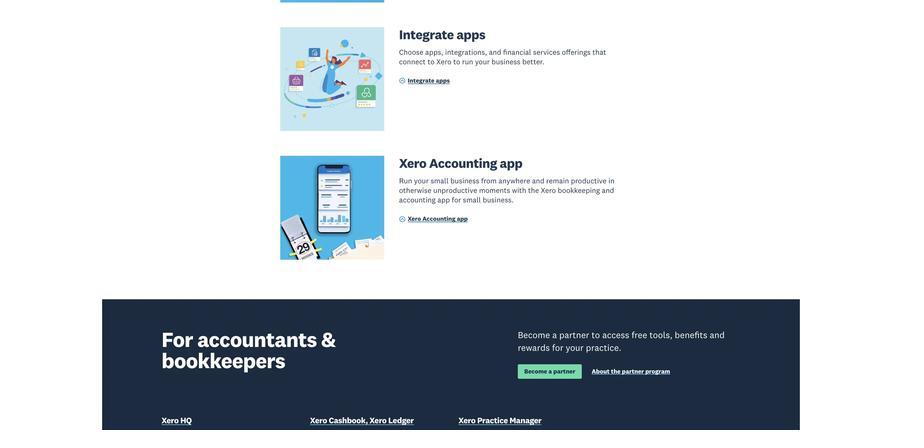 Task type: vqa. For each thing, say whether or not it's contained in the screenshot.
bottommost for
yes



Task type: locate. For each thing, give the bounding box(es) containing it.
0 vertical spatial apps
[[457, 26, 486, 43]]

run
[[399, 176, 412, 186]]

anywhere
[[499, 176, 531, 186]]

productive
[[571, 176, 607, 186]]

xero accounting app
[[399, 155, 523, 171], [408, 215, 468, 223]]

0 horizontal spatial business
[[451, 176, 480, 186]]

xero accounting app down accounting
[[408, 215, 468, 223]]

xero left practice
[[459, 416, 476, 426]]

become inside the become a partner to access free tools, benefits and rewards for your practice.
[[518, 330, 550, 341]]

to up practice.
[[592, 330, 600, 341]]

xero down remain
[[541, 186, 556, 195]]

your left practice.
[[566, 342, 584, 354]]

1 horizontal spatial to
[[454, 57, 461, 67]]

and inside choose apps, integrations, and financial services offerings that connect to xero to run your business better.
[[489, 47, 502, 57]]

1 vertical spatial xero accounting app
[[408, 215, 468, 223]]

small down unproductive
[[463, 195, 481, 205]]

your inside the become a partner to access free tools, benefits and rewards for your practice.
[[566, 342, 584, 354]]

integrate apps down connect at top
[[408, 77, 450, 84]]

1 horizontal spatial a
[[553, 330, 557, 341]]

for inside run your small business from anywhere and remain productive in otherwise unproductive moments with the xero bookkeeping and accounting app for small business.
[[452, 195, 461, 205]]

unproductive
[[434, 186, 478, 195]]

with
[[512, 186, 527, 195]]

0 vertical spatial xero accounting app
[[399, 155, 523, 171]]

apps
[[457, 26, 486, 43], [436, 77, 450, 84]]

and left remain
[[532, 176, 545, 186]]

partner
[[560, 330, 590, 341], [554, 368, 576, 375], [622, 368, 644, 375]]

a
[[553, 330, 557, 341], [549, 368, 552, 375]]

1 horizontal spatial app
[[457, 215, 468, 223]]

a for become a partner
[[549, 368, 552, 375]]

partner for become a partner
[[554, 368, 576, 375]]

become a partner to access free tools, benefits and rewards for your practice.
[[518, 330, 725, 354]]

1 vertical spatial a
[[549, 368, 552, 375]]

0 horizontal spatial apps
[[436, 77, 450, 84]]

the inside run your small business from anywhere and remain productive in otherwise unproductive moments with the xero bookkeeping and accounting app for small business.
[[528, 186, 539, 195]]

business inside run your small business from anywhere and remain productive in otherwise unproductive moments with the xero bookkeeping and accounting app for small business.
[[451, 176, 480, 186]]

tools,
[[650, 330, 673, 341]]

0 horizontal spatial app
[[438, 195, 450, 205]]

integrate
[[399, 26, 454, 43], [408, 77, 435, 84]]

for
[[452, 195, 461, 205], [553, 342, 564, 354]]

1 vertical spatial for
[[553, 342, 564, 354]]

integrate apps
[[399, 26, 486, 43], [408, 77, 450, 84]]

0 vertical spatial a
[[553, 330, 557, 341]]

business
[[492, 57, 521, 67], [451, 176, 480, 186]]

1 vertical spatial apps
[[436, 77, 450, 84]]

in
[[609, 176, 615, 186]]

1 vertical spatial your
[[414, 176, 429, 186]]

0 horizontal spatial your
[[414, 176, 429, 186]]

accounting
[[399, 195, 436, 205]]

and left financial
[[489, 47, 502, 57]]

xero hq
[[162, 416, 192, 426]]

accounting down accounting
[[423, 215, 456, 223]]

about the partner program
[[592, 368, 671, 375]]

2 horizontal spatial your
[[566, 342, 584, 354]]

that
[[593, 47, 607, 57]]

integrate apps up apps,
[[399, 26, 486, 43]]

the
[[528, 186, 539, 195], [611, 368, 621, 375]]

xero down apps,
[[437, 57, 452, 67]]

1 horizontal spatial the
[[611, 368, 621, 375]]

1 vertical spatial small
[[463, 195, 481, 205]]

1 horizontal spatial your
[[475, 57, 490, 67]]

0 horizontal spatial small
[[431, 176, 449, 186]]

xero accounting app inside xero accounting app button
[[408, 215, 468, 223]]

a inside the become a partner to access free tools, benefits and rewards for your practice.
[[553, 330, 557, 341]]

accountants
[[197, 326, 317, 353]]

to left run
[[454, 57, 461, 67]]

access
[[603, 330, 630, 341]]

business up unproductive
[[451, 176, 480, 186]]

0 vertical spatial your
[[475, 57, 490, 67]]

bookkeeping
[[558, 186, 600, 195]]

0 vertical spatial the
[[528, 186, 539, 195]]

partner for about the partner program
[[622, 368, 644, 375]]

1 vertical spatial become
[[525, 368, 548, 375]]

choose apps, integrations, and financial services offerings that connect to xero to run your business better.
[[399, 47, 607, 67]]

accounting
[[429, 155, 497, 171], [423, 215, 456, 223]]

your inside run your small business from anywhere and remain productive in otherwise unproductive moments with the xero bookkeeping and accounting app for small business.
[[414, 176, 429, 186]]

connect
[[399, 57, 426, 67]]

small up unproductive
[[431, 176, 449, 186]]

integrate down connect at top
[[408, 77, 435, 84]]

1 vertical spatial accounting
[[423, 215, 456, 223]]

1 horizontal spatial business
[[492, 57, 521, 67]]

the right "with"
[[528, 186, 539, 195]]

1 vertical spatial business
[[451, 176, 480, 186]]

to inside the become a partner to access free tools, benefits and rewards for your practice.
[[592, 330, 600, 341]]

for
[[162, 326, 193, 353]]

small
[[431, 176, 449, 186], [463, 195, 481, 205]]

and
[[489, 47, 502, 57], [532, 176, 545, 186], [602, 186, 615, 195], [710, 330, 725, 341]]

integrate inside button
[[408, 77, 435, 84]]

choose
[[399, 47, 424, 57]]

to down apps,
[[428, 57, 435, 67]]

your up the otherwise
[[414, 176, 429, 186]]

integrate up apps,
[[399, 26, 454, 43]]

1 vertical spatial app
[[438, 195, 450, 205]]

become down 'rewards'
[[525, 368, 548, 375]]

xero accounting app up unproductive
[[399, 155, 523, 171]]

and right benefits
[[710, 330, 725, 341]]

1 horizontal spatial for
[[553, 342, 564, 354]]

become
[[518, 330, 550, 341], [525, 368, 548, 375]]

your right run
[[475, 57, 490, 67]]

0 vertical spatial small
[[431, 176, 449, 186]]

xero
[[437, 57, 452, 67], [399, 155, 427, 171], [541, 186, 556, 195], [408, 215, 421, 223], [162, 416, 179, 426], [310, 416, 327, 426], [370, 416, 387, 426], [459, 416, 476, 426]]

accounting up unproductive
[[429, 155, 497, 171]]

0 vertical spatial app
[[500, 155, 523, 171]]

app
[[500, 155, 523, 171], [438, 195, 450, 205], [457, 215, 468, 223]]

become a partner link
[[518, 365, 582, 379]]

xero left hq
[[162, 416, 179, 426]]

financial
[[503, 47, 532, 57]]

and inside the become a partner to access free tools, benefits and rewards for your practice.
[[710, 330, 725, 341]]

1 vertical spatial integrate
[[408, 77, 435, 84]]

2 vertical spatial your
[[566, 342, 584, 354]]

0 vertical spatial become
[[518, 330, 550, 341]]

for down unproductive
[[452, 195, 461, 205]]

1 vertical spatial the
[[611, 368, 621, 375]]

the right about
[[611, 368, 621, 375]]

partner inside the become a partner to access free tools, benefits and rewards for your practice.
[[560, 330, 590, 341]]

benefits
[[675, 330, 708, 341]]

for accountants & bookkeepers
[[162, 326, 336, 374]]

xero left cashbook,
[[310, 416, 327, 426]]

your
[[475, 57, 490, 67], [414, 176, 429, 186], [566, 342, 584, 354]]

business down financial
[[492, 57, 521, 67]]

a for become a partner to access free tools, benefits and rewards for your practice.
[[553, 330, 557, 341]]

become up 'rewards'
[[518, 330, 550, 341]]

to
[[428, 57, 435, 67], [454, 57, 461, 67], [592, 330, 600, 341]]

0 horizontal spatial for
[[452, 195, 461, 205]]

accounting inside button
[[423, 215, 456, 223]]

1 vertical spatial integrate apps
[[408, 77, 450, 84]]

2 horizontal spatial to
[[592, 330, 600, 341]]

xero hq link
[[162, 416, 192, 428]]

for right 'rewards'
[[553, 342, 564, 354]]

0 vertical spatial business
[[492, 57, 521, 67]]

apps up integrations,
[[457, 26, 486, 43]]

0 horizontal spatial a
[[549, 368, 552, 375]]

0 horizontal spatial the
[[528, 186, 539, 195]]

apps down apps,
[[436, 77, 450, 84]]

2 vertical spatial app
[[457, 215, 468, 223]]

0 vertical spatial for
[[452, 195, 461, 205]]

xero down accounting
[[408, 215, 421, 223]]

2 horizontal spatial app
[[500, 155, 523, 171]]

xero practice manager link
[[459, 416, 542, 428]]

ledger
[[389, 416, 414, 426]]



Task type: describe. For each thing, give the bounding box(es) containing it.
free
[[632, 330, 648, 341]]

0 horizontal spatial to
[[428, 57, 435, 67]]

offerings
[[562, 47, 591, 57]]

practice
[[478, 416, 508, 426]]

your inside choose apps, integrations, and financial services offerings that connect to xero to run your business better.
[[475, 57, 490, 67]]

from
[[481, 176, 497, 186]]

program
[[646, 368, 671, 375]]

0 vertical spatial integrate apps
[[399, 26, 486, 43]]

xero cashbook, xero ledger
[[310, 416, 414, 426]]

become for become a partner
[[525, 368, 548, 375]]

1 horizontal spatial apps
[[457, 26, 486, 43]]

and down in
[[602, 186, 615, 195]]

manager
[[510, 416, 542, 426]]

hq
[[180, 416, 192, 426]]

integrate apps button
[[399, 77, 450, 86]]

apps,
[[426, 47, 444, 57]]

xero up run
[[399, 155, 427, 171]]

app inside button
[[457, 215, 468, 223]]

apps inside button
[[436, 77, 450, 84]]

rewards
[[518, 342, 550, 354]]

xero inside run your small business from anywhere and remain productive in otherwise unproductive moments with the xero bookkeeping and accounting app for small business.
[[541, 186, 556, 195]]

run
[[462, 57, 474, 67]]

services
[[533, 47, 560, 57]]

practice.
[[586, 342, 622, 354]]

about
[[592, 368, 610, 375]]

xero accounting app button
[[399, 215, 468, 225]]

remain
[[547, 176, 569, 186]]

xero cashbook, xero ledger link
[[310, 416, 414, 428]]

run your small business from anywhere and remain productive in otherwise unproductive moments with the xero bookkeeping and accounting app for small business.
[[399, 176, 615, 205]]

become for become a partner to access free tools, benefits and rewards for your practice.
[[518, 330, 550, 341]]

app inside run your small business from anywhere and remain productive in otherwise unproductive moments with the xero bookkeeping and accounting app for small business.
[[438, 195, 450, 205]]

otherwise
[[399, 186, 432, 195]]

cashbook,
[[329, 416, 368, 426]]

moments
[[479, 186, 511, 195]]

xero inside button
[[408, 215, 421, 223]]

for inside the become a partner to access free tools, benefits and rewards for your practice.
[[553, 342, 564, 354]]

integrations,
[[445, 47, 487, 57]]

xero inside choose apps, integrations, and financial services offerings that connect to xero to run your business better.
[[437, 57, 452, 67]]

&
[[321, 326, 336, 353]]

0 vertical spatial accounting
[[429, 155, 497, 171]]

xero practice manager
[[459, 416, 542, 426]]

partner for become a partner to access free tools, benefits and rewards for your practice.
[[560, 330, 590, 341]]

1 horizontal spatial small
[[463, 195, 481, 205]]

business.
[[483, 195, 514, 205]]

0 vertical spatial integrate
[[399, 26, 454, 43]]

xero left ledger at the left
[[370, 416, 387, 426]]

bookkeepers
[[162, 348, 285, 374]]

integrate apps inside button
[[408, 77, 450, 84]]

become a partner
[[525, 368, 576, 375]]

business inside choose apps, integrations, and financial services offerings that connect to xero to run your business better.
[[492, 57, 521, 67]]

better.
[[523, 57, 545, 67]]

about the partner program link
[[592, 368, 671, 377]]



